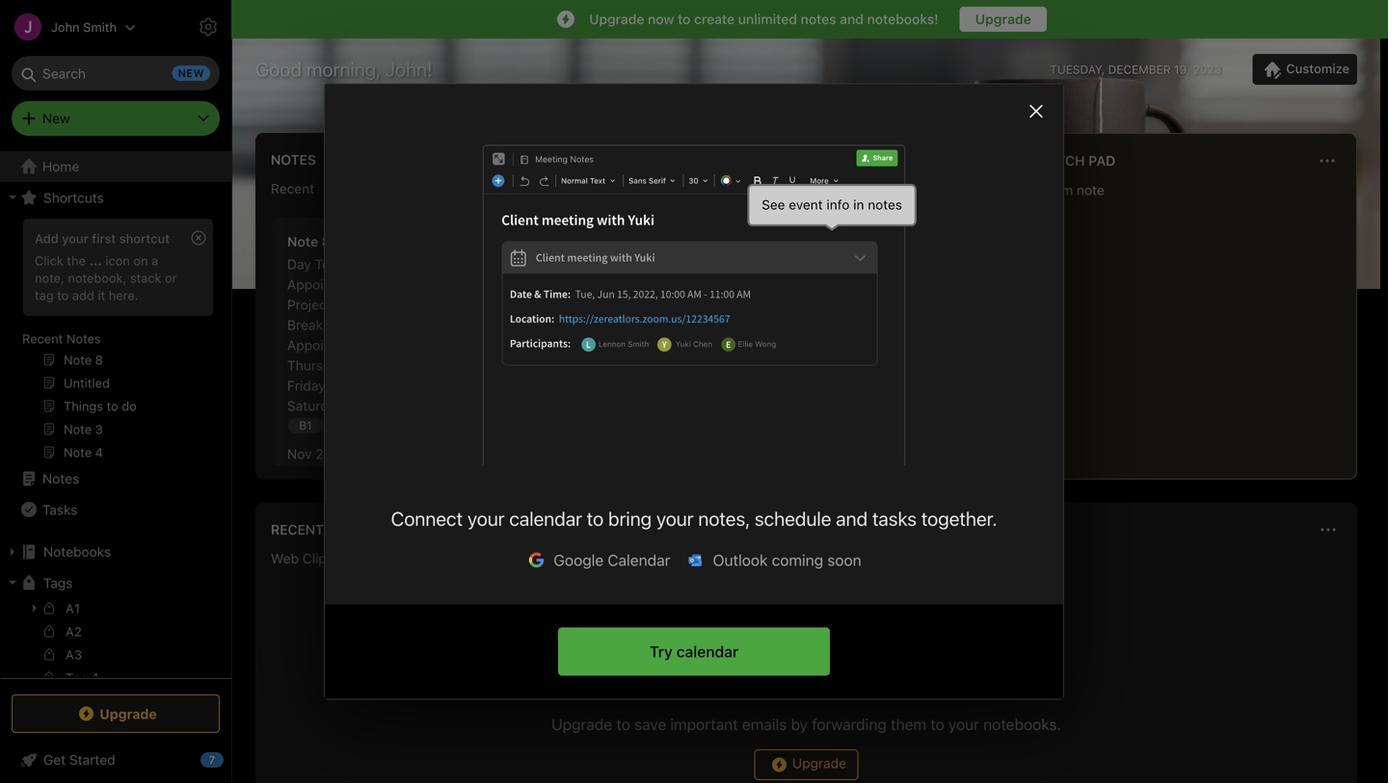 Task type: vqa. For each thing, say whether or not it's contained in the screenshot.
bottom 'GROUP'
yes



Task type: locate. For each thing, give the bounding box(es) containing it.
notes up "tasks"
[[42, 471, 79, 487]]

None search field
[[25, 56, 206, 91]]

1 left -
[[674, 256, 680, 272]]

2 right -
[[726, 256, 734, 272]]

soon inside connect your calendar to bring your notes, schedule and tasks together. tab panel
[[827, 551, 862, 570]]

unlimited
[[738, 11, 797, 27]]

by inside untitled this template was made by evernote certified expert: amy payne about this template: when was the last time you moved and knew ex actly where every thing was durin...
[[503, 277, 518, 293]]

break right saturday at the bottom of page
[[346, 398, 382, 414]]

0 vertical spatial the
[[67, 253, 86, 268]]

expand tags image
[[5, 576, 20, 591]]

soon left for
[[891, 256, 921, 272]]

a2
[[66, 625, 82, 639]]

was
[[553, 256, 577, 272], [567, 337, 591, 353], [500, 418, 524, 434]]

group containing a1
[[0, 597, 223, 768]]

together.
[[921, 508, 997, 530]]

0 horizontal spatial project
[[287, 297, 331, 313]]

a1 link
[[0, 597, 223, 622]]

0 horizontal spatial 1
[[93, 671, 99, 685]]

do inside note 8 day to do sunday appointment monday project 1 tuesday break wednesday appointment thursday project 2 friday task 3 saturday break
[[333, 256, 351, 272]]

1 horizontal spatial break
[[346, 398, 382, 414]]

project down wednesday
[[349, 358, 393, 374]]

recent for recent notes
[[22, 332, 63, 346]]

moved
[[465, 378, 506, 394]]

calendar inside button
[[676, 643, 739, 661]]

recent inside tab list
[[271, 181, 314, 197]]

1 horizontal spatial by
[[791, 716, 808, 734]]

task
[[642, 256, 670, 272], [694, 256, 722, 272], [329, 378, 357, 394]]

3
[[854, 234, 863, 250], [361, 378, 369, 394]]

29
[[316, 446, 332, 462]]

0 vertical spatial break
[[287, 317, 323, 333]]

1 horizontal spatial task
[[642, 256, 670, 272]]

upgrade inside popup button
[[100, 706, 157, 722]]

0 vertical spatial now
[[648, 11, 674, 27]]

icon
[[105, 253, 130, 268]]

0 horizontal spatial recent
[[22, 332, 63, 346]]

0 vertical spatial 2
[[726, 256, 734, 272]]

2 horizontal spatial the
[[819, 277, 840, 293]]

coming
[[772, 551, 823, 570]]

1 do from the left
[[333, 256, 351, 272]]

nov for nov 17
[[465, 451, 489, 467]]

by for emails
[[791, 716, 808, 734]]

and left tasks
[[836, 508, 868, 530]]

recent for recent
[[271, 181, 314, 197]]

nov for nov 29
[[287, 446, 312, 462]]

3 right friday
[[361, 378, 369, 394]]

tags button
[[0, 568, 223, 599]]

3 inside note 3 do now do soon for the future
[[854, 234, 863, 250]]

to right "them"
[[930, 716, 945, 734]]

1 note from the left
[[287, 234, 318, 250]]

soon
[[891, 256, 921, 272], [827, 551, 862, 570]]

Search text field
[[25, 56, 206, 91]]

tab
[[338, 181, 405, 201]]

0 horizontal spatial note
[[287, 234, 318, 250]]

your
[[62, 231, 89, 246], [468, 508, 505, 530], [656, 508, 694, 530], [949, 716, 979, 734]]

0 horizontal spatial nov
[[287, 446, 312, 462]]

important
[[670, 716, 738, 734]]

group for shortcuts
[[0, 213, 223, 471]]

1 vertical spatial recent
[[22, 332, 63, 346]]

note up 'future'
[[819, 234, 851, 250]]

audio
[[519, 551, 554, 567]]

0 vertical spatial 1
[[674, 256, 680, 272]]

2 horizontal spatial do
[[870, 256, 887, 272]]

do
[[706, 234, 723, 250]]

and right notes
[[840, 11, 864, 27]]

calendar right try
[[676, 643, 739, 661]]

1 vertical spatial now
[[841, 256, 866, 272]]

0 vertical spatial and
[[840, 11, 864, 27]]

task right -
[[694, 256, 722, 272]]

0 vertical spatial soon
[[891, 256, 921, 272]]

day
[[287, 256, 311, 272]]

notebooks.
[[983, 716, 1061, 734]]

2 vertical spatial 1
[[93, 671, 99, 685]]

1 horizontal spatial soon
[[891, 256, 921, 272]]

notes
[[801, 11, 836, 27]]

recent down tag
[[22, 332, 63, 346]]

cancel image
[[1023, 98, 1050, 125]]

1
[[674, 256, 680, 272], [335, 297, 341, 313], [93, 671, 99, 685]]

2 horizontal spatial 1
[[674, 256, 680, 272]]

to left save
[[616, 716, 630, 734]]

1 vertical spatial 1
[[335, 297, 341, 313]]

to left do
[[690, 234, 703, 250]]

scratch
[[1022, 153, 1085, 169]]

tasks button
[[0, 495, 223, 525]]

and inside tab panel
[[836, 508, 868, 530]]

tab inside recent tab list
[[338, 181, 405, 201]]

3 do from the left
[[870, 256, 887, 272]]

expert:
[[522, 297, 566, 313]]

1 horizontal spatial 3
[[854, 234, 863, 250]]

0 horizontal spatial soon
[[827, 551, 862, 570]]

note,
[[35, 271, 64, 285]]

the inside untitled this template was made by evernote certified expert: amy payne about this template: when was the last time you moved and knew ex actly where every thing was durin...
[[465, 358, 485, 374]]

upgrade
[[589, 11, 644, 27], [975, 11, 1031, 27], [100, 706, 157, 722], [552, 716, 612, 734], [792, 756, 846, 772]]

1 vertical spatial project
[[349, 358, 393, 374]]

thing
[[465, 398, 580, 434]]

was up evernote
[[553, 256, 577, 272]]

the left 'future'
[[819, 277, 840, 293]]

1 up wednesday
[[335, 297, 341, 313]]

to inside tab panel
[[587, 508, 604, 530]]

was down where
[[500, 418, 524, 434]]

time
[[514, 358, 541, 374]]

recent down notes button on the left of page
[[271, 181, 314, 197]]

and up where
[[510, 378, 533, 394]]

group containing add your first shortcut
[[0, 213, 223, 471]]

-
[[684, 256, 690, 272]]

made
[[465, 277, 499, 293]]

every
[[540, 398, 580, 414]]

1 vertical spatial by
[[791, 716, 808, 734]]

0 vertical spatial recent
[[271, 181, 314, 197]]

appointment
[[287, 277, 368, 293], [287, 337, 368, 353]]

to left create
[[678, 11, 691, 27]]

1 horizontal spatial 2
[[726, 256, 734, 272]]

break up thursday
[[287, 317, 323, 333]]

3 up 'future'
[[854, 234, 863, 250]]

0 horizontal spatial task
[[329, 378, 357, 394]]

calendar
[[509, 508, 582, 530], [676, 643, 739, 661]]

2 vertical spatial the
[[465, 358, 485, 374]]

1 horizontal spatial now
[[841, 256, 866, 272]]

now left create
[[648, 11, 674, 27]]

2 note from the left
[[819, 234, 851, 250]]

1 vertical spatial soon
[[827, 551, 862, 570]]

0 horizontal spatial upgrade button
[[754, 750, 858, 781]]

soon inside note 3 do now do soon for the future
[[891, 256, 921, 272]]

0 horizontal spatial now
[[648, 11, 674, 27]]

1 group from the top
[[0, 213, 223, 471]]

...
[[89, 253, 102, 268]]

nov left 17
[[465, 451, 489, 467]]

by right emails
[[791, 716, 808, 734]]

now up 'future'
[[841, 256, 866, 272]]

0 horizontal spatial 3
[[361, 378, 369, 394]]

bring
[[608, 508, 652, 530]]

1 horizontal spatial the
[[465, 358, 485, 374]]

note up day
[[287, 234, 318, 250]]

was down this at top
[[567, 337, 591, 353]]

0 vertical spatial calendar
[[509, 508, 582, 530]]

0 vertical spatial by
[[503, 277, 518, 293]]

to inside 'things to do task 1 - task 2'
[[690, 234, 703, 250]]

0 vertical spatial project
[[287, 297, 331, 313]]

tree containing home
[[0, 151, 231, 784]]

note 8 day to do sunday appointment monday project 1 tuesday break wednesday appointment thursday project 2 friday task 3 saturday break
[[287, 234, 421, 414]]

notes inside button
[[271, 152, 316, 168]]

project down day
[[287, 297, 331, 313]]

1 vertical spatial calendar
[[676, 643, 739, 661]]

0 vertical spatial appointment
[[287, 277, 368, 293]]

tag
[[66, 671, 89, 685]]

untitled this template was made by evernote certified expert: amy payne about this template: when was the last time you moved and knew ex actly where every thing was durin...
[[465, 234, 597, 434]]

scratch pad
[[1022, 153, 1116, 169]]

calendar up audio
[[509, 508, 582, 530]]

tasks
[[42, 502, 78, 518]]

1 right the tag
[[93, 671, 99, 685]]

0 horizontal spatial by
[[503, 277, 518, 293]]

scratch pad button
[[1018, 149, 1116, 173]]

0 vertical spatial upgrade button
[[960, 7, 1047, 32]]

17
[[493, 451, 507, 467]]

shortcuts button
[[0, 182, 223, 213]]

1 horizontal spatial calendar
[[676, 643, 739, 661]]

nov 17
[[465, 451, 507, 467]]

by down template
[[503, 277, 518, 293]]

appointment up thursday
[[287, 337, 368, 353]]

on
[[133, 253, 148, 268]]

tuesday
[[345, 297, 397, 313]]

this
[[465, 256, 491, 272]]

break
[[287, 317, 323, 333], [346, 398, 382, 414]]

notebooks link
[[0, 537, 223, 568]]

good morning, john!
[[255, 58, 433, 80]]

click the ...
[[35, 253, 102, 268]]

project
[[287, 297, 331, 313], [349, 358, 393, 374]]

expand notebooks image
[[5, 545, 20, 560]]

recently captured
[[271, 522, 415, 538]]

8
[[322, 234, 331, 250]]

1 vertical spatial 2
[[397, 358, 405, 374]]

now
[[648, 11, 674, 27], [841, 256, 866, 272]]

1 horizontal spatial 1
[[335, 297, 341, 313]]

appointment down to
[[287, 277, 368, 293]]

note for day
[[287, 234, 318, 250]]

future
[[843, 277, 881, 293]]

0 vertical spatial group
[[0, 213, 223, 471]]

a3 link
[[0, 645, 223, 668]]

try calendar button
[[558, 628, 830, 676]]

recently
[[271, 522, 339, 538]]

1 vertical spatial the
[[819, 277, 840, 293]]

connect your calendar to bring your notes, schedule and tasks together.
[[391, 508, 997, 530]]

click
[[35, 253, 63, 268]]

task down thursday
[[329, 378, 357, 394]]

1 horizontal spatial do
[[819, 256, 837, 272]]

the inside note 3 do now do soon for the future
[[819, 277, 840, 293]]

2 group from the top
[[0, 597, 223, 768]]

to right tag
[[57, 288, 69, 303]]

1 horizontal spatial note
[[819, 234, 851, 250]]

0 horizontal spatial do
[[333, 256, 351, 272]]

good
[[255, 58, 302, 80]]

1 vertical spatial appointment
[[287, 337, 368, 353]]

things
[[642, 234, 686, 250]]

2 vertical spatial and
[[836, 508, 868, 530]]

now inside note 3 do now do soon for the future
[[841, 256, 866, 272]]

recent tab list
[[259, 181, 978, 201]]

soon right coming at bottom
[[827, 551, 862, 570]]

note inside note 8 day to do sunday appointment monday project 1 tuesday break wednesday appointment thursday project 2 friday task 3 saturday break
[[287, 234, 318, 250]]

1 horizontal spatial upgrade button
[[960, 7, 1047, 32]]

tab list
[[259, 551, 1353, 571]]

nov
[[287, 446, 312, 462], [465, 451, 489, 467]]

0 vertical spatial notes
[[271, 152, 316, 168]]

1 horizontal spatial nov
[[465, 451, 489, 467]]

the up moved at the left
[[465, 358, 485, 374]]

to
[[315, 256, 330, 272]]

1 vertical spatial group
[[0, 597, 223, 768]]

2 down wednesday
[[397, 358, 405, 374]]

where
[[498, 398, 536, 414]]

by
[[503, 277, 518, 293], [791, 716, 808, 734]]

tag 1
[[66, 671, 99, 685]]

1 vertical spatial and
[[510, 378, 533, 394]]

the left "..."
[[67, 253, 86, 268]]

to left bring
[[587, 508, 604, 530]]

task down things
[[642, 256, 670, 272]]

template
[[495, 256, 549, 272]]

0 vertical spatial 3
[[854, 234, 863, 250]]

group
[[0, 213, 223, 471], [0, 597, 223, 768]]

notes up recent 'tab' at top left
[[271, 152, 316, 168]]

nov left "29"
[[287, 446, 312, 462]]

customize
[[1286, 61, 1350, 76]]

note 3 do now do soon for the future
[[819, 234, 945, 293]]

upgrade button
[[960, 7, 1047, 32], [754, 750, 858, 781]]

0 horizontal spatial calendar
[[509, 508, 582, 530]]

1 horizontal spatial recent
[[271, 181, 314, 197]]

2 vertical spatial notes
[[42, 471, 79, 487]]

notes down add
[[66, 332, 101, 346]]

1 vertical spatial 3
[[361, 378, 369, 394]]

1 horizontal spatial project
[[349, 358, 393, 374]]

Start writing… text field
[[1022, 182, 1355, 464]]

note inside note 3 do now do soon for the future
[[819, 234, 851, 250]]

1 inside 'things to do task 1 - task 2'
[[674, 256, 680, 272]]

b1
[[299, 419, 312, 432]]

0 horizontal spatial 2
[[397, 358, 405, 374]]

group for tags
[[0, 597, 223, 768]]

add
[[72, 288, 94, 303]]

connect your calendar to bring your notes, schedule and tasks together. tab panel
[[325, 84, 1063, 605]]

tree
[[0, 151, 231, 784]]



Task type: describe. For each thing, give the bounding box(es) containing it.
2 vertical spatial was
[[500, 418, 524, 434]]

1 vertical spatial notes
[[66, 332, 101, 346]]

it
[[98, 288, 105, 303]]

outlook
[[713, 551, 768, 570]]

monday
[[371, 277, 421, 293]]

here.
[[109, 288, 138, 303]]

untitled
[[465, 234, 517, 250]]

emails
[[578, 551, 618, 567]]

1 appointment from the top
[[287, 277, 368, 293]]

0 vertical spatial was
[[553, 256, 577, 272]]

recent notes
[[22, 332, 101, 346]]

shortcut
[[119, 231, 170, 246]]

notebooks!
[[867, 11, 939, 27]]

notes,
[[698, 508, 750, 530]]

2023
[[1193, 63, 1222, 76]]

or
[[165, 271, 177, 285]]

this
[[547, 317, 570, 333]]

1 inside tag 1 link
[[93, 671, 99, 685]]

john!
[[385, 58, 433, 80]]

2 appointment from the top
[[287, 337, 368, 353]]

schedule
[[755, 508, 831, 530]]

certified
[[465, 297, 518, 313]]

friday
[[287, 378, 325, 394]]

upgrade button
[[12, 695, 220, 734]]

upgrade now to create unlimited notes and notebooks!
[[589, 11, 939, 27]]

do for to
[[333, 256, 351, 272]]

notes button
[[267, 148, 339, 172]]

you
[[545, 358, 568, 374]]

outlook coming soon
[[713, 551, 862, 570]]

google
[[554, 551, 604, 570]]

calendar inside tab panel
[[509, 508, 582, 530]]

add your first shortcut
[[35, 231, 170, 246]]

3 inside note 8 day to do sunday appointment monday project 1 tuesday break wednesday appointment thursday project 2 friday task 3 saturday break
[[361, 378, 369, 394]]

tuesday, december 19, 2023
[[1050, 63, 1222, 76]]

19,
[[1174, 63, 1190, 76]]

home link
[[0, 151, 231, 182]]

recent tab
[[271, 181, 314, 201]]

notebooks
[[43, 544, 111, 560]]

recently captured button
[[267, 519, 415, 542]]

do for now
[[870, 256, 887, 272]]

tags
[[43, 575, 73, 591]]

2 horizontal spatial task
[[694, 256, 722, 272]]

emails tab
[[578, 551, 618, 571]]

things to do task 1 - task 2
[[642, 234, 734, 272]]

1 inside note 8 day to do sunday appointment monday project 1 tuesday break wednesday appointment thursday project 2 friday task 3 saturday break
[[335, 297, 341, 313]]

by for made
[[503, 277, 518, 293]]

them
[[891, 716, 926, 734]]

your right the connect
[[468, 508, 505, 530]]

shortcuts
[[43, 190, 104, 206]]

try calendar
[[650, 643, 739, 661]]

1 vertical spatial was
[[567, 337, 591, 353]]

about
[[506, 317, 543, 333]]

2 do from the left
[[819, 256, 837, 272]]

settings image
[[197, 15, 220, 39]]

to inside icon on a note, notebook, stack or tag to add it here.
[[57, 288, 69, 303]]

actly
[[465, 378, 594, 414]]

for
[[925, 256, 945, 272]]

task inside note 8 day to do sunday appointment monday project 1 tuesday break wednesday appointment thursday project 2 friday task 3 saturday break
[[329, 378, 357, 394]]

your up click the ...
[[62, 231, 89, 246]]

a
[[151, 253, 158, 268]]

note for do
[[819, 234, 851, 250]]

icon on a note, notebook, stack or tag to add it here.
[[35, 253, 177, 303]]

0 horizontal spatial the
[[67, 253, 86, 268]]

try
[[650, 643, 673, 661]]

durin...
[[528, 418, 571, 434]]

forwarding
[[812, 716, 887, 734]]

tab list containing web clips
[[259, 551, 1353, 571]]

tag
[[35, 288, 54, 303]]

audio tab
[[519, 551, 554, 571]]

notes link
[[0, 464, 223, 495]]

0 horizontal spatial break
[[287, 317, 323, 333]]

web clips
[[271, 551, 334, 567]]

last
[[488, 358, 511, 374]]

wednesday
[[327, 317, 399, 333]]

thursday
[[287, 358, 345, 374]]

payne
[[465, 317, 502, 333]]

new
[[42, 110, 70, 126]]

tasks
[[872, 508, 917, 530]]

add
[[35, 231, 59, 246]]

first
[[92, 231, 116, 246]]

stack
[[130, 271, 161, 285]]

saturday
[[287, 398, 343, 414]]

pad
[[1089, 153, 1116, 169]]

captured
[[343, 522, 415, 538]]

and inside untitled this template was made by evernote certified expert: amy payne about this template: when was the last time you moved and knew ex actly where every thing was durin...
[[510, 378, 533, 394]]

morning,
[[306, 58, 381, 80]]

2 inside note 8 day to do sunday appointment monday project 1 tuesday break wednesday appointment thursday project 2 friday task 3 saturday break
[[397, 358, 405, 374]]

amy
[[570, 297, 597, 313]]

your right "them"
[[949, 716, 979, 734]]

tuesday,
[[1050, 63, 1105, 76]]

web clips tab
[[271, 551, 334, 571]]

a2 link
[[0, 622, 223, 645]]

december
[[1108, 63, 1171, 76]]

template:
[[465, 337, 523, 353]]

upgrade to save important emails by forwarding them to your notebooks.
[[552, 716, 1061, 734]]

nov 29
[[287, 446, 332, 462]]

2 inside 'things to do task 1 - task 2'
[[726, 256, 734, 272]]

ex
[[573, 378, 594, 394]]

home
[[42, 159, 79, 174]]

your right bring
[[656, 508, 694, 530]]

save
[[634, 716, 666, 734]]

1 vertical spatial break
[[346, 398, 382, 414]]

connect
[[391, 508, 463, 530]]

1 vertical spatial upgrade button
[[754, 750, 858, 781]]



